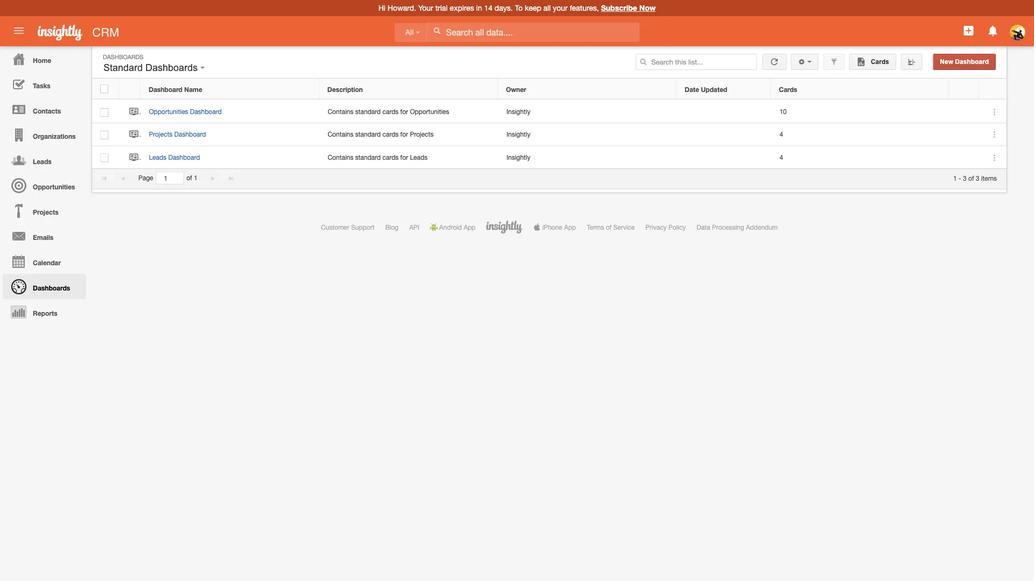 Task type: describe. For each thing, give the bounding box(es) containing it.
all link
[[395, 23, 427, 42]]

blog link
[[385, 224, 399, 231]]

row group containing opportunities dashboard
[[92, 101, 1007, 169]]

notifications image
[[987, 24, 999, 37]]

dashboard for leads dashboard
[[168, 153, 200, 161]]

organizations
[[33, 132, 76, 140]]

contains standard cards for opportunities cell
[[319, 101, 498, 123]]

projects inside 'cell'
[[410, 131, 434, 138]]

privacy policy
[[646, 224, 686, 231]]

standard for contains standard cards for opportunities
[[355, 108, 381, 116]]

policy
[[668, 224, 686, 231]]

show list view filters image
[[830, 58, 838, 66]]

items
[[981, 174, 997, 182]]

data processing addendum
[[697, 224, 778, 231]]

hi howard. your trial expires in 14 days. to keep all your features, subscribe now
[[378, 4, 656, 12]]

android app
[[439, 224, 476, 231]]

dashboards inside "button"
[[145, 62, 198, 73]]

expires
[[450, 4, 474, 12]]

leads for leads
[[33, 158, 52, 165]]

1 horizontal spatial dashboards
[[103, 53, 143, 60]]

refresh list image
[[769, 58, 779, 65]]

contains for contains standard cards for projects
[[328, 131, 353, 138]]

cog image
[[798, 58, 806, 66]]

trial
[[435, 4, 448, 12]]

leads dashboard
[[149, 153, 200, 161]]

row containing projects dashboard
[[92, 123, 1007, 146]]

addendum
[[746, 224, 778, 231]]

insightly cell for contains standard cards for projects
[[498, 123, 677, 146]]

4 cell for contains standard cards for leads
[[771, 146, 950, 169]]

standard
[[103, 62, 143, 73]]

emails
[[33, 234, 53, 241]]

10 cell
[[771, 101, 950, 123]]

tasks
[[33, 82, 50, 89]]

api
[[409, 224, 419, 231]]

calendar
[[33, 259, 61, 267]]

leads dashboard link
[[149, 153, 205, 161]]

home link
[[3, 46, 86, 72]]

customer support
[[321, 224, 374, 231]]

name
[[184, 86, 202, 93]]

reports
[[33, 310, 57, 317]]

howard.
[[388, 4, 416, 12]]

new dashboard link
[[933, 54, 996, 70]]

to
[[515, 4, 523, 12]]

Search this list... text field
[[636, 54, 757, 70]]

iphone
[[542, 224, 562, 231]]

customer
[[321, 224, 349, 231]]

terms of service
[[587, 224, 635, 231]]

cards for opportunities
[[383, 108, 399, 116]]

terms of service link
[[587, 224, 635, 231]]

-
[[959, 174, 961, 182]]

days.
[[495, 4, 513, 12]]

data processing addendum link
[[697, 224, 778, 231]]

customer support link
[[321, 224, 374, 231]]

search image
[[639, 58, 647, 66]]

data
[[697, 224, 710, 231]]

opportunities inside cell
[[410, 108, 449, 116]]

opportunities dashboard link
[[149, 108, 227, 116]]

dashboard down standard dashboards "button" on the top of page
[[149, 86, 182, 93]]

0 horizontal spatial of
[[186, 174, 192, 182]]

date
[[685, 86, 699, 93]]

cards for projects
[[383, 131, 399, 138]]

privacy
[[646, 224, 667, 231]]

contains standard cards for leads cell
[[319, 146, 498, 169]]

keep
[[525, 4, 541, 12]]

reports link
[[3, 299, 86, 325]]

date updated
[[685, 86, 727, 93]]

cards inside row
[[779, 86, 797, 93]]

projects link
[[3, 198, 86, 224]]

contains standard cards for projects
[[328, 131, 434, 138]]

iphone app link
[[533, 224, 576, 231]]

opportunities link
[[3, 173, 86, 198]]

1 field
[[156, 173, 183, 184]]

dashboard for projects dashboard
[[174, 131, 206, 138]]

of 1
[[186, 174, 197, 182]]

row containing opportunities dashboard
[[92, 101, 1007, 123]]

contains for contains standard cards for leads
[[328, 153, 353, 161]]

contains for contains standard cards for opportunities
[[328, 108, 353, 116]]

api link
[[409, 224, 419, 231]]

home
[[33, 57, 51, 64]]

calendar link
[[3, 249, 86, 274]]

dashboard for opportunities dashboard
[[190, 108, 222, 116]]

contains standard cards for projects cell
[[319, 123, 498, 146]]

projects dashboard link
[[149, 131, 211, 138]]

description
[[327, 86, 363, 93]]

14
[[484, 4, 493, 12]]

contacts link
[[3, 97, 86, 122]]

all
[[405, 28, 414, 37]]

cards for leads
[[383, 153, 399, 161]]



Task type: vqa. For each thing, say whether or not it's contained in the screenshot.
1st cards from the bottom
yes



Task type: locate. For each thing, give the bounding box(es) containing it.
leads down contains standard cards for projects 'cell'
[[410, 153, 428, 161]]

contains down contains standard cards for projects
[[328, 153, 353, 161]]

2 row from the top
[[92, 101, 1007, 123]]

contains inside 'cell'
[[328, 131, 353, 138]]

row
[[92, 79, 1006, 99], [92, 101, 1007, 123], [92, 123, 1007, 146], [92, 146, 1007, 169]]

1 app from the left
[[464, 224, 476, 231]]

for down contains standard cards for projects 'cell'
[[400, 153, 408, 161]]

None checkbox
[[100, 108, 108, 117], [100, 154, 108, 162], [100, 108, 108, 117], [100, 154, 108, 162]]

0 vertical spatial 4
[[780, 131, 783, 138]]

1 vertical spatial 4
[[780, 153, 783, 161]]

1 vertical spatial insightly
[[507, 131, 530, 138]]

dashboards up reports link
[[33, 284, 70, 292]]

projects for projects dashboard
[[149, 131, 172, 138]]

2 4 cell from the top
[[771, 146, 950, 169]]

of right - on the top of page
[[968, 174, 974, 182]]

in
[[476, 4, 482, 12]]

of right 1 field
[[186, 174, 192, 182]]

cards
[[869, 58, 889, 65], [779, 86, 797, 93]]

for inside cell
[[400, 108, 408, 116]]

projects up emails link
[[33, 208, 59, 216]]

1 vertical spatial cards
[[383, 131, 399, 138]]

1 standard from the top
[[355, 108, 381, 116]]

standard dashboards
[[103, 62, 200, 73]]

opportunities up contains standard cards for projects 'cell'
[[410, 108, 449, 116]]

2 horizontal spatial dashboards
[[145, 62, 198, 73]]

hi
[[378, 4, 386, 12]]

2 standard from the top
[[355, 131, 381, 138]]

tasks link
[[3, 72, 86, 97]]

insightly
[[507, 108, 530, 116], [507, 131, 530, 138], [507, 153, 530, 161]]

app for iphone app
[[564, 224, 576, 231]]

4 cell for contains standard cards for projects
[[771, 123, 950, 146]]

Search all data.... text field
[[427, 23, 639, 42]]

4 row from the top
[[92, 146, 1007, 169]]

navigation containing home
[[0, 46, 86, 325]]

2 horizontal spatial of
[[968, 174, 974, 182]]

projects up leads dashboard on the left of page
[[149, 131, 172, 138]]

2 vertical spatial cards
[[383, 153, 399, 161]]

standard inside contains standard cards for leads cell
[[355, 153, 381, 161]]

1 insightly from the top
[[507, 108, 530, 116]]

for for projects
[[400, 131, 408, 138]]

1 contains from the top
[[328, 108, 353, 116]]

for
[[400, 108, 408, 116], [400, 131, 408, 138], [400, 153, 408, 161]]

new dashboard
[[940, 58, 989, 65]]

3 standard from the top
[[355, 153, 381, 161]]

service
[[613, 224, 635, 231]]

1 left - on the top of page
[[953, 174, 957, 182]]

leads up opportunities "link"
[[33, 158, 52, 165]]

2 insightly cell from the top
[[498, 123, 677, 146]]

dashboard for new dashboard
[[955, 58, 989, 65]]

for inside cell
[[400, 153, 408, 161]]

1 for from the top
[[400, 108, 408, 116]]

cards link
[[849, 54, 896, 70]]

standard dashboards button
[[101, 60, 207, 76]]

1 horizontal spatial leads
[[149, 153, 166, 161]]

0 horizontal spatial leads
[[33, 158, 52, 165]]

for down contains standard cards for opportunities cell at the left of the page
[[400, 131, 408, 138]]

owner
[[506, 86, 526, 93]]

3 right - on the top of page
[[963, 174, 967, 182]]

your
[[418, 4, 433, 12]]

android
[[439, 224, 462, 231]]

1 3 from the left
[[963, 174, 967, 182]]

0 horizontal spatial opportunities
[[33, 183, 75, 191]]

2 1 from the left
[[953, 174, 957, 182]]

0 vertical spatial for
[[400, 108, 408, 116]]

2 3 from the left
[[976, 174, 979, 182]]

2 insightly from the top
[[507, 131, 530, 138]]

now
[[639, 4, 656, 12]]

app right the android
[[464, 224, 476, 231]]

cards inside cell
[[383, 108, 399, 116]]

organizations link
[[3, 122, 86, 148]]

dashboards
[[103, 53, 143, 60], [145, 62, 198, 73], [33, 284, 70, 292]]

leads
[[149, 153, 166, 161], [410, 153, 428, 161], [33, 158, 52, 165]]

dashboard down opportunities dashboard link
[[174, 131, 206, 138]]

2 vertical spatial dashboards
[[33, 284, 70, 292]]

of right the terms
[[606, 224, 612, 231]]

standard for contains standard cards for leads
[[355, 153, 381, 161]]

leads for leads dashboard
[[149, 153, 166, 161]]

insightly cell for contains standard cards for opportunities
[[498, 101, 677, 123]]

1 insightly cell from the top
[[498, 101, 677, 123]]

cards down contains standard cards for opportunities at left top
[[383, 131, 399, 138]]

10
[[780, 108, 787, 116]]

2 4 from the top
[[780, 153, 783, 161]]

dashboard right new
[[955, 58, 989, 65]]

3
[[963, 174, 967, 182], [976, 174, 979, 182]]

all
[[543, 4, 551, 12]]

1 horizontal spatial of
[[606, 224, 612, 231]]

contains
[[328, 108, 353, 116], [328, 131, 353, 138], [328, 153, 353, 161]]

cards up contains standard cards for projects
[[383, 108, 399, 116]]

insightly for contains standard cards for opportunities
[[507, 108, 530, 116]]

contains up contains standard cards for leads
[[328, 131, 353, 138]]

for up contains standard cards for projects 'cell'
[[400, 108, 408, 116]]

app right iphone
[[564, 224, 576, 231]]

dashboards up dashboard name
[[145, 62, 198, 73]]

1 horizontal spatial 1
[[953, 174, 957, 182]]

0 horizontal spatial 1
[[194, 174, 197, 182]]

opportunities inside "link"
[[33, 183, 75, 191]]

insightly for contains standard cards for leads
[[507, 153, 530, 161]]

projects for projects
[[33, 208, 59, 216]]

white image
[[433, 27, 441, 34]]

row group
[[92, 101, 1007, 169]]

1 horizontal spatial cards
[[869, 58, 889, 65]]

3 for from the top
[[400, 153, 408, 161]]

support
[[351, 224, 374, 231]]

2 for from the top
[[400, 131, 408, 138]]

crm
[[92, 25, 119, 39]]

3 insightly cell from the top
[[498, 146, 677, 169]]

1 vertical spatial standard
[[355, 131, 381, 138]]

for for opportunities
[[400, 108, 408, 116]]

0 vertical spatial standard
[[355, 108, 381, 116]]

3 cards from the top
[[383, 153, 399, 161]]

contacts
[[33, 107, 61, 115]]

opportunities
[[149, 108, 188, 116], [410, 108, 449, 116], [33, 183, 75, 191]]

0 horizontal spatial cards
[[779, 86, 797, 93]]

dashboard up of 1
[[168, 153, 200, 161]]

3 insightly from the top
[[507, 153, 530, 161]]

opportunities for opportunities dashboard
[[149, 108, 188, 116]]

0 vertical spatial contains
[[328, 108, 353, 116]]

dashboard name
[[149, 86, 202, 93]]

blog
[[385, 224, 399, 231]]

emails link
[[3, 224, 86, 249]]

dashboards link
[[3, 274, 86, 299]]

4 for contains standard cards for projects
[[780, 131, 783, 138]]

1 horizontal spatial app
[[564, 224, 576, 231]]

cards down contains standard cards for projects
[[383, 153, 399, 161]]

1 - 3 of 3 items
[[953, 174, 997, 182]]

app
[[464, 224, 476, 231], [564, 224, 576, 231]]

for inside 'cell'
[[400, 131, 408, 138]]

new
[[940, 58, 953, 65]]

subscribe now link
[[601, 4, 656, 12]]

leads inside leads link
[[33, 158, 52, 165]]

0 vertical spatial cards
[[383, 108, 399, 116]]

1 vertical spatial cards
[[779, 86, 797, 93]]

your
[[553, 4, 568, 12]]

standard
[[355, 108, 381, 116], [355, 131, 381, 138], [355, 153, 381, 161]]

2 app from the left
[[564, 224, 576, 231]]

standard up contains standard cards for projects
[[355, 108, 381, 116]]

dashboards up 'standard'
[[103, 53, 143, 60]]

0 vertical spatial dashboards
[[103, 53, 143, 60]]

cards left show sidebar image on the right top of the page
[[869, 58, 889, 65]]

contains standard cards for opportunities
[[328, 108, 449, 116]]

opportunities up projects link
[[33, 183, 75, 191]]

projects dashboard
[[149, 131, 206, 138]]

app for android app
[[464, 224, 476, 231]]

subscribe
[[601, 4, 637, 12]]

1 horizontal spatial opportunities
[[149, 108, 188, 116]]

0 horizontal spatial projects
[[33, 208, 59, 216]]

row containing dashboard name
[[92, 79, 1006, 99]]

contains inside cell
[[328, 153, 353, 161]]

privacy policy link
[[646, 224, 686, 231]]

1 vertical spatial for
[[400, 131, 408, 138]]

leads up page
[[149, 153, 166, 161]]

updated
[[701, 86, 727, 93]]

android app link
[[430, 224, 476, 231]]

1 row from the top
[[92, 79, 1006, 99]]

for for leads
[[400, 153, 408, 161]]

standard down contains standard cards for projects
[[355, 153, 381, 161]]

0 vertical spatial insightly
[[507, 108, 530, 116]]

opportunities dashboard
[[149, 108, 222, 116]]

2 cards from the top
[[383, 131, 399, 138]]

3 row from the top
[[92, 123, 1007, 146]]

1 horizontal spatial 3
[[976, 174, 979, 182]]

2 horizontal spatial projects
[[410, 131, 434, 138]]

cards inside 'cell'
[[383, 131, 399, 138]]

cell
[[677, 101, 771, 123], [950, 101, 980, 123], [677, 123, 771, 146], [950, 123, 980, 146], [677, 146, 771, 169], [950, 146, 980, 169]]

0 horizontal spatial app
[[464, 224, 476, 231]]

4 cell
[[771, 123, 950, 146], [771, 146, 950, 169]]

3 left items
[[976, 174, 979, 182]]

page
[[138, 174, 153, 182]]

1 1 from the left
[[194, 174, 197, 182]]

projects inside navigation
[[33, 208, 59, 216]]

2 horizontal spatial leads
[[410, 153, 428, 161]]

standard inside contains standard cards for projects 'cell'
[[355, 131, 381, 138]]

1 4 from the top
[[780, 131, 783, 138]]

features,
[[570, 4, 599, 12]]

standard inside contains standard cards for opportunities cell
[[355, 108, 381, 116]]

insightly for contains standard cards for projects
[[507, 131, 530, 138]]

0 vertical spatial cards
[[869, 58, 889, 65]]

contains down description
[[328, 108, 353, 116]]

2 vertical spatial standard
[[355, 153, 381, 161]]

0 horizontal spatial 3
[[963, 174, 967, 182]]

2 horizontal spatial opportunities
[[410, 108, 449, 116]]

1 vertical spatial contains
[[328, 131, 353, 138]]

cards up 10
[[779, 86, 797, 93]]

show sidebar image
[[908, 58, 915, 66]]

cards inside cell
[[383, 153, 399, 161]]

terms
[[587, 224, 604, 231]]

projects down contains standard cards for opportunities cell at the left of the page
[[410, 131, 434, 138]]

None checkbox
[[100, 85, 108, 93], [100, 131, 108, 140], [100, 85, 108, 93], [100, 131, 108, 140]]

contains inside cell
[[328, 108, 353, 116]]

dashboard
[[955, 58, 989, 65], [149, 86, 182, 93], [190, 108, 222, 116], [174, 131, 206, 138], [168, 153, 200, 161]]

1 4 cell from the top
[[771, 123, 950, 146]]

1 cards from the top
[[383, 108, 399, 116]]

projects
[[149, 131, 172, 138], [410, 131, 434, 138], [33, 208, 59, 216]]

1 vertical spatial dashboards
[[145, 62, 198, 73]]

cards
[[383, 108, 399, 116], [383, 131, 399, 138], [383, 153, 399, 161]]

contains standard cards for leads
[[328, 153, 428, 161]]

iphone app
[[542, 224, 576, 231]]

4 for contains standard cards for leads
[[780, 153, 783, 161]]

2 vertical spatial for
[[400, 153, 408, 161]]

processing
[[712, 224, 744, 231]]

1 horizontal spatial projects
[[149, 131, 172, 138]]

2 vertical spatial contains
[[328, 153, 353, 161]]

3 contains from the top
[[328, 153, 353, 161]]

0 horizontal spatial dashboards
[[33, 284, 70, 292]]

1
[[194, 174, 197, 182], [953, 174, 957, 182]]

4
[[780, 131, 783, 138], [780, 153, 783, 161]]

row containing leads dashboard
[[92, 146, 1007, 169]]

2 contains from the top
[[328, 131, 353, 138]]

opportunities down dashboard name
[[149, 108, 188, 116]]

navigation
[[0, 46, 86, 325]]

insightly cell for contains standard cards for leads
[[498, 146, 677, 169]]

leads inside contains standard cards for leads cell
[[410, 153, 428, 161]]

insightly cell
[[498, 101, 677, 123], [498, 123, 677, 146], [498, 146, 677, 169]]

leads link
[[3, 148, 86, 173]]

dashboards inside navigation
[[33, 284, 70, 292]]

dashboard down name
[[190, 108, 222, 116]]

standard for contains standard cards for projects
[[355, 131, 381, 138]]

standard up contains standard cards for leads
[[355, 131, 381, 138]]

opportunities for opportunities
[[33, 183, 75, 191]]

of
[[186, 174, 192, 182], [968, 174, 974, 182], [606, 224, 612, 231]]

1 right 1 field
[[194, 174, 197, 182]]

2 vertical spatial insightly
[[507, 153, 530, 161]]



